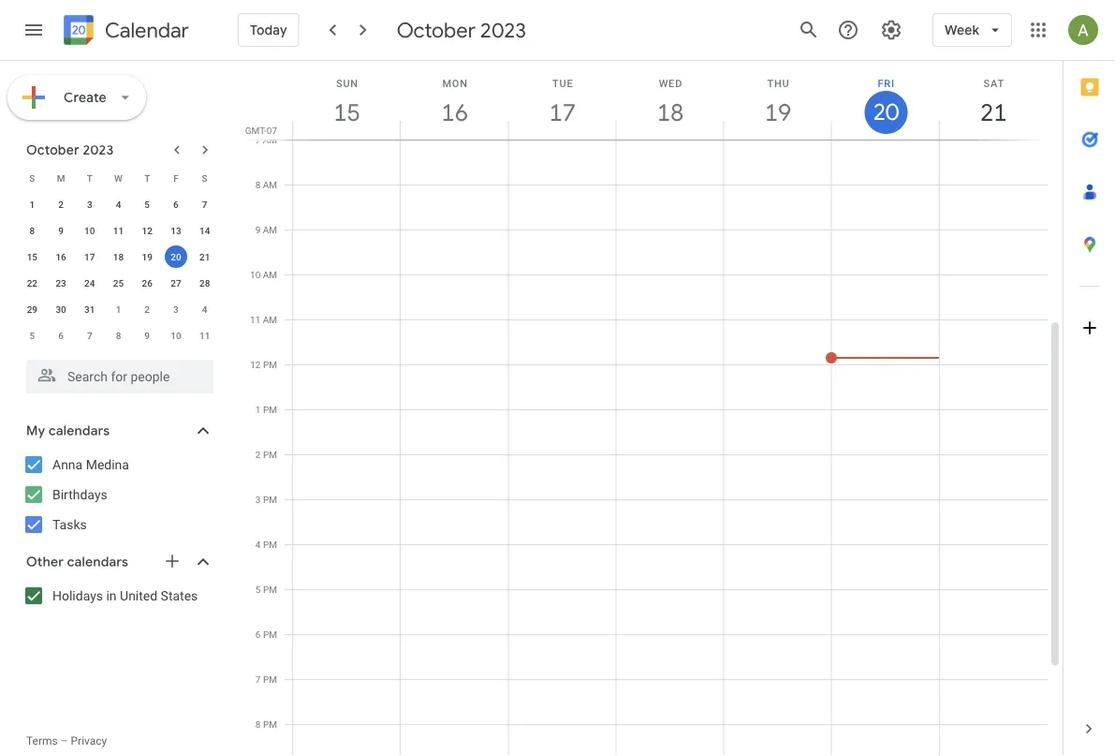 Task type: describe. For each thing, give the bounding box(es) containing it.
15 column header
[[292, 61, 401, 140]]

16 link
[[433, 91, 477, 134]]

25
[[113, 277, 124, 289]]

13
[[171, 225, 181, 236]]

11 for 11 element
[[113, 225, 124, 236]]

1 t from the left
[[87, 172, 93, 184]]

0 vertical spatial 4
[[116, 199, 121, 210]]

row group containing 1
[[18, 191, 219, 348]]

21 inside column header
[[980, 97, 1007, 128]]

calendars for other calendars
[[67, 554, 128, 571]]

pm for 8 pm
[[263, 719, 277, 730]]

november 5 element
[[21, 324, 43, 347]]

30 element
[[50, 298, 72, 320]]

calendars for my calendars
[[49, 423, 110, 439]]

gmt-07
[[245, 125, 277, 136]]

8 for 8 pm
[[256, 719, 261, 730]]

20 cell
[[162, 244, 190, 270]]

holidays
[[52, 588, 103, 603]]

november 9 element
[[136, 324, 159, 347]]

mon 16
[[440, 77, 468, 128]]

pm for 2 pm
[[263, 449, 277, 460]]

7 pm
[[256, 674, 277, 685]]

terms link
[[26, 734, 58, 748]]

sat
[[984, 77, 1005, 89]]

am for 11 am
[[263, 314, 277, 325]]

row containing 29
[[18, 296, 219, 322]]

thu 19
[[764, 77, 791, 128]]

12 for 12 pm
[[250, 359, 261, 370]]

6 for 6 pm
[[256, 629, 261, 640]]

14 element
[[194, 219, 216, 242]]

21 element
[[194, 245, 216, 268]]

in
[[106, 588, 117, 603]]

18 element
[[107, 245, 130, 268]]

2 for 2 pm
[[256, 449, 261, 460]]

m
[[57, 172, 65, 184]]

19 link
[[757, 91, 800, 134]]

privacy
[[71, 734, 107, 748]]

16 column header
[[400, 61, 509, 140]]

9 for 9 am
[[255, 224, 261, 235]]

row containing 5
[[18, 322, 219, 348]]

26 element
[[136, 272, 159, 294]]

1 horizontal spatial october
[[397, 17, 476, 43]]

birthdays
[[52, 487, 107, 502]]

31
[[84, 304, 95, 315]]

terms – privacy
[[26, 734, 107, 748]]

privacy link
[[71, 734, 107, 748]]

10 am
[[250, 269, 277, 280]]

4 for the november 4 "element"
[[202, 304, 207, 315]]

23 element
[[50, 272, 72, 294]]

4 for 4 pm
[[256, 539, 261, 550]]

15 inside row
[[27, 251, 38, 262]]

6 for november 6 element
[[58, 330, 64, 341]]

november 11 element
[[194, 324, 216, 347]]

7 for 7 pm
[[256, 674, 261, 685]]

fri
[[878, 77, 895, 89]]

2 t from the left
[[144, 172, 150, 184]]

7 am
[[255, 134, 277, 145]]

21 link
[[973, 91, 1016, 134]]

today
[[250, 22, 287, 38]]

other calendars
[[26, 554, 128, 571]]

november 8 element
[[107, 324, 130, 347]]

23
[[56, 277, 66, 289]]

10 for the 10 element
[[84, 225, 95, 236]]

am for 7 am
[[263, 134, 277, 145]]

0 horizontal spatial 2023
[[83, 141, 114, 158]]

0 horizontal spatial 1
[[30, 199, 35, 210]]

thu
[[768, 77, 790, 89]]

am for 10 am
[[263, 269, 277, 280]]

1 horizontal spatial october 2023
[[397, 17, 526, 43]]

27
[[171, 277, 181, 289]]

states
[[161, 588, 198, 603]]

20 inside 'column header'
[[872, 97, 898, 127]]

31 element
[[78, 298, 101, 320]]

f
[[173, 172, 179, 184]]

create
[[64, 89, 107, 106]]

row containing s
[[18, 165, 219, 191]]

create button
[[7, 75, 146, 120]]

calendar heading
[[101, 17, 189, 44]]

add other calendars image
[[163, 552, 182, 571]]

17 inside row
[[84, 251, 95, 262]]

november 3 element
[[165, 298, 187, 320]]

october 2023 grid
[[18, 165, 219, 348]]

terms
[[26, 734, 58, 748]]

10 element
[[78, 219, 101, 242]]

am for 8 am
[[263, 179, 277, 190]]

11 element
[[107, 219, 130, 242]]

20 inside cell
[[171, 251, 181, 262]]

24
[[84, 277, 95, 289]]

5 for 5 pm
[[256, 584, 261, 595]]

w
[[114, 172, 123, 184]]

anna medina
[[52, 457, 129, 472]]

november 10 element
[[165, 324, 187, 347]]

pm for 7 pm
[[263, 674, 277, 685]]

19 inside column header
[[764, 97, 791, 128]]

row containing 15
[[18, 244, 219, 270]]

wed 18
[[656, 77, 683, 128]]

holidays in united states
[[52, 588, 198, 603]]

wed
[[659, 77, 683, 89]]

30
[[56, 304, 66, 315]]

17 inside column header
[[548, 97, 575, 128]]

13 element
[[165, 219, 187, 242]]

26
[[142, 277, 153, 289]]

10 for november 10 element
[[171, 330, 181, 341]]

20 column header
[[832, 61, 940, 140]]

29
[[27, 304, 38, 315]]

15 inside column header
[[333, 97, 359, 128]]

14
[[199, 225, 210, 236]]

18 link
[[649, 91, 692, 134]]

24 element
[[78, 272, 101, 294]]

calendar element
[[60, 11, 189, 52]]

9 for november 9 element
[[145, 330, 150, 341]]

3 for november 3 element
[[173, 304, 179, 315]]

0 vertical spatial 5
[[145, 199, 150, 210]]

sun 15
[[333, 77, 359, 128]]

1 for 1 pm
[[256, 404, 261, 415]]

november 6 element
[[50, 324, 72, 347]]

7 for 7 am
[[255, 134, 261, 145]]

8 pm
[[256, 719, 277, 730]]

other calendars button
[[4, 547, 232, 577]]

19 column header
[[724, 61, 833, 140]]

1 pm
[[256, 404, 277, 415]]

november 2 element
[[136, 298, 159, 320]]

16 inside mon 16
[[440, 97, 467, 128]]

grid containing 15
[[240, 61, 1063, 755]]



Task type: vqa. For each thing, say whether or not it's contained in the screenshot.


Task type: locate. For each thing, give the bounding box(es) containing it.
0 vertical spatial 2023
[[481, 17, 526, 43]]

2
[[58, 199, 64, 210], [145, 304, 150, 315], [256, 449, 261, 460]]

1 horizontal spatial 10
[[171, 330, 181, 341]]

1 horizontal spatial 3
[[173, 304, 179, 315]]

2 vertical spatial 3
[[256, 494, 261, 505]]

12 for 12
[[142, 225, 153, 236]]

22 element
[[21, 272, 43, 294]]

my calendars button
[[4, 416, 232, 446]]

main drawer image
[[22, 19, 45, 41]]

am
[[263, 134, 277, 145], [263, 179, 277, 190], [263, 224, 277, 235], [263, 269, 277, 280], [263, 314, 277, 325]]

11 for 'november 11' element
[[199, 330, 210, 341]]

6 pm from the top
[[263, 584, 277, 595]]

1 horizontal spatial 20
[[872, 97, 898, 127]]

0 vertical spatial 6
[[173, 199, 179, 210]]

pm for 3 pm
[[263, 494, 277, 505]]

1 vertical spatial 1
[[116, 304, 121, 315]]

am for 9 am
[[263, 224, 277, 235]]

0 horizontal spatial 17
[[84, 251, 95, 262]]

12 pm
[[250, 359, 277, 370]]

8
[[255, 179, 261, 190], [30, 225, 35, 236], [116, 330, 121, 341], [256, 719, 261, 730]]

21 up 28
[[199, 251, 210, 262]]

7 left 07 on the top
[[255, 134, 261, 145]]

11 down 10 am
[[250, 314, 261, 325]]

8 pm from the top
[[263, 674, 277, 685]]

2 row from the top
[[18, 191, 219, 217]]

21 down 'sat'
[[980, 97, 1007, 128]]

8 down 7 pm
[[256, 719, 261, 730]]

10 up "11 am"
[[250, 269, 261, 280]]

0 horizontal spatial 20
[[171, 251, 181, 262]]

17
[[548, 97, 575, 128], [84, 251, 95, 262]]

20 up 27
[[171, 251, 181, 262]]

10 inside the 10 element
[[84, 225, 95, 236]]

row up the 25 element
[[18, 244, 219, 270]]

21 inside october 2023 grid
[[199, 251, 210, 262]]

october
[[397, 17, 476, 43], [26, 141, 80, 158]]

1 vertical spatial 10
[[250, 269, 261, 280]]

11 down the november 4 "element"
[[199, 330, 210, 341]]

2 horizontal spatial 11
[[250, 314, 261, 325]]

sat 21
[[980, 77, 1007, 128]]

11 am
[[250, 314, 277, 325]]

1 horizontal spatial t
[[144, 172, 150, 184]]

1 vertical spatial 2
[[145, 304, 150, 315]]

1 row from the top
[[18, 165, 219, 191]]

t left f
[[144, 172, 150, 184]]

07
[[267, 125, 277, 136]]

Search for people text field
[[37, 360, 202, 393]]

1 pm from the top
[[263, 359, 277, 370]]

7 down 31 element at the top of page
[[87, 330, 92, 341]]

1 horizontal spatial 2023
[[481, 17, 526, 43]]

7 up 14 element
[[202, 199, 207, 210]]

1 vertical spatial october 2023
[[26, 141, 114, 158]]

1 vertical spatial 17
[[84, 251, 95, 262]]

1 vertical spatial 5
[[30, 330, 35, 341]]

anna
[[52, 457, 83, 472]]

5 down 29 element
[[30, 330, 35, 341]]

mon
[[443, 77, 468, 89]]

0 vertical spatial 2
[[58, 199, 64, 210]]

12
[[142, 225, 153, 236], [250, 359, 261, 370]]

1 horizontal spatial 18
[[656, 97, 683, 128]]

2 horizontal spatial 4
[[256, 539, 261, 550]]

calendars up anna medina
[[49, 423, 110, 439]]

15 down sun
[[333, 97, 359, 128]]

1 vertical spatial 19
[[142, 251, 153, 262]]

october up m
[[26, 141, 80, 158]]

pm up 8 pm
[[263, 674, 277, 685]]

2 vertical spatial 1
[[256, 404, 261, 415]]

1 horizontal spatial 15
[[333, 97, 359, 128]]

15
[[333, 97, 359, 128], [27, 251, 38, 262]]

pm for 12 pm
[[263, 359, 277, 370]]

row
[[18, 165, 219, 191], [18, 191, 219, 217], [18, 217, 219, 244], [18, 244, 219, 270], [18, 270, 219, 296], [18, 296, 219, 322], [18, 322, 219, 348]]

october up mon
[[397, 17, 476, 43]]

1 up 15 element
[[30, 199, 35, 210]]

pm down 7 pm
[[263, 719, 277, 730]]

20, today element
[[165, 245, 187, 268]]

november 4 element
[[194, 298, 216, 320]]

1 vertical spatial 11
[[250, 314, 261, 325]]

6 row from the top
[[18, 296, 219, 322]]

7 up 8 pm
[[256, 674, 261, 685]]

calendars inside "dropdown button"
[[67, 554, 128, 571]]

0 horizontal spatial 6
[[58, 330, 64, 341]]

0 vertical spatial 12
[[142, 225, 153, 236]]

1 horizontal spatial 17
[[548, 97, 575, 128]]

12 down "11 am"
[[250, 359, 261, 370]]

4 pm from the top
[[263, 494, 277, 505]]

1 horizontal spatial 12
[[250, 359, 261, 370]]

12 element
[[136, 219, 159, 242]]

row up november 8 element
[[18, 296, 219, 322]]

28 element
[[194, 272, 216, 294]]

19 element
[[136, 245, 159, 268]]

17 column header
[[508, 61, 617, 140]]

15 up 22
[[27, 251, 38, 262]]

calendars
[[49, 423, 110, 439], [67, 554, 128, 571]]

1 horizontal spatial 2
[[145, 304, 150, 315]]

pm up 7 pm
[[263, 629, 277, 640]]

19 inside row
[[142, 251, 153, 262]]

15 link
[[326, 91, 369, 134]]

12 up 19 element on the top of page
[[142, 225, 153, 236]]

0 horizontal spatial 18
[[113, 251, 124, 262]]

october 2023 up m
[[26, 141, 114, 158]]

row up november 1 "element"
[[18, 270, 219, 296]]

my calendars list
[[4, 450, 232, 540]]

0 horizontal spatial 12
[[142, 225, 153, 236]]

10 up 17 element
[[84, 225, 95, 236]]

20 down fri
[[872, 97, 898, 127]]

0 vertical spatial calendars
[[49, 423, 110, 439]]

18 inside wed 18
[[656, 97, 683, 128]]

1 for november 1 "element"
[[116, 304, 121, 315]]

0 vertical spatial october 2023
[[397, 17, 526, 43]]

row group
[[18, 191, 219, 348]]

october 2023
[[397, 17, 526, 43], [26, 141, 114, 158]]

my calendars
[[26, 423, 110, 439]]

2 horizontal spatial 3
[[256, 494, 261, 505]]

6
[[173, 199, 179, 210], [58, 330, 64, 341], [256, 629, 261, 640]]

calendars up in
[[67, 554, 128, 571]]

1 vertical spatial october
[[26, 141, 80, 158]]

2 down 26 element
[[145, 304, 150, 315]]

1 vertical spatial 2023
[[83, 141, 114, 158]]

19 up 26
[[142, 251, 153, 262]]

0 horizontal spatial 21
[[199, 251, 210, 262]]

9 up 10 am
[[255, 224, 261, 235]]

2 down 1 pm
[[256, 449, 261, 460]]

2 horizontal spatial 5
[[256, 584, 261, 595]]

november 1 element
[[107, 298, 130, 320]]

pm up 5 pm
[[263, 539, 277, 550]]

0 vertical spatial 11
[[113, 225, 124, 236]]

0 horizontal spatial 5
[[30, 330, 35, 341]]

pm
[[263, 359, 277, 370], [263, 404, 277, 415], [263, 449, 277, 460], [263, 494, 277, 505], [263, 539, 277, 550], [263, 584, 277, 595], [263, 629, 277, 640], [263, 674, 277, 685], [263, 719, 277, 730]]

0 vertical spatial 18
[[656, 97, 683, 128]]

1 vertical spatial 15
[[27, 251, 38, 262]]

0 vertical spatial october
[[397, 17, 476, 43]]

6 down 30 element
[[58, 330, 64, 341]]

10
[[84, 225, 95, 236], [250, 269, 261, 280], [171, 330, 181, 341]]

0 vertical spatial 3
[[87, 199, 92, 210]]

1 vertical spatial 4
[[202, 304, 207, 315]]

11 up 18 element at the left top
[[113, 225, 124, 236]]

9
[[255, 224, 261, 235], [58, 225, 64, 236], [145, 330, 150, 341]]

pm for 5 pm
[[263, 584, 277, 595]]

19 down thu
[[764, 97, 791, 128]]

2 vertical spatial 10
[[171, 330, 181, 341]]

10 down november 3 element
[[171, 330, 181, 341]]

21 column header
[[939, 61, 1048, 140]]

5 row from the top
[[18, 270, 219, 296]]

19
[[764, 97, 791, 128], [142, 251, 153, 262]]

row down november 1 "element"
[[18, 322, 219, 348]]

am up 9 am
[[263, 179, 277, 190]]

row containing 1
[[18, 191, 219, 217]]

2 down m
[[58, 199, 64, 210]]

2 pm from the top
[[263, 404, 277, 415]]

am up 8 am
[[263, 134, 277, 145]]

october 2023 up mon
[[397, 17, 526, 43]]

0 vertical spatial 19
[[764, 97, 791, 128]]

18
[[656, 97, 683, 128], [113, 251, 124, 262]]

9 pm from the top
[[263, 719, 277, 730]]

row up 18 element at the left top
[[18, 217, 219, 244]]

8 for november 8 element
[[116, 330, 121, 341]]

4 up 'november 11' element
[[202, 304, 207, 315]]

1 horizontal spatial 5
[[145, 199, 150, 210]]

1 horizontal spatial 4
[[202, 304, 207, 315]]

4 row from the top
[[18, 244, 219, 270]]

1
[[30, 199, 35, 210], [116, 304, 121, 315], [256, 404, 261, 415]]

0 horizontal spatial october 2023
[[26, 141, 114, 158]]

3 row from the top
[[18, 217, 219, 244]]

18 inside october 2023 grid
[[113, 251, 124, 262]]

18 column header
[[616, 61, 725, 140]]

1 vertical spatial 21
[[199, 251, 210, 262]]

2 horizontal spatial 2
[[256, 449, 261, 460]]

gmt-
[[245, 125, 267, 136]]

0 horizontal spatial 15
[[27, 251, 38, 262]]

2 vertical spatial 4
[[256, 539, 261, 550]]

16 element
[[50, 245, 72, 268]]

pm up 1 pm
[[263, 359, 277, 370]]

2023 up 16 column header
[[481, 17, 526, 43]]

pm for 4 pm
[[263, 539, 277, 550]]

united
[[120, 588, 158, 603]]

2 am from the top
[[263, 179, 277, 190]]

8 up 9 am
[[255, 179, 261, 190]]

0 vertical spatial 1
[[30, 199, 35, 210]]

0 horizontal spatial s
[[29, 172, 35, 184]]

0 vertical spatial 20
[[872, 97, 898, 127]]

today button
[[238, 7, 300, 52]]

week button
[[933, 7, 1013, 52]]

9 down 'november 2' element
[[145, 330, 150, 341]]

3 for 3 pm
[[256, 494, 261, 505]]

s left m
[[29, 172, 35, 184]]

s right f
[[202, 172, 208, 184]]

9 up the 16 element
[[58, 225, 64, 236]]

1 am from the top
[[263, 134, 277, 145]]

6 pm
[[256, 629, 277, 640]]

calendars inside dropdown button
[[49, 423, 110, 439]]

8 am
[[255, 179, 277, 190]]

7 row from the top
[[18, 322, 219, 348]]

4 up 11 element
[[116, 199, 121, 210]]

0 vertical spatial 10
[[84, 225, 95, 236]]

5 pm from the top
[[263, 539, 277, 550]]

18 down wed on the right
[[656, 97, 683, 128]]

tab list
[[1064, 61, 1116, 703]]

17 up the 24
[[84, 251, 95, 262]]

0 horizontal spatial 9
[[58, 225, 64, 236]]

tasks
[[52, 517, 87, 532]]

25 element
[[107, 272, 130, 294]]

tue 17
[[548, 77, 575, 128]]

pm for 1 pm
[[263, 404, 277, 415]]

other
[[26, 554, 64, 571]]

tue
[[553, 77, 574, 89]]

1 vertical spatial 16
[[56, 251, 66, 262]]

settings menu image
[[881, 19, 903, 41]]

16 inside row
[[56, 251, 66, 262]]

1 vertical spatial 6
[[58, 330, 64, 341]]

4
[[116, 199, 121, 210], [202, 304, 207, 315], [256, 539, 261, 550]]

12 inside row
[[142, 225, 153, 236]]

1 horizontal spatial 19
[[764, 97, 791, 128]]

5 up 12 element
[[145, 199, 150, 210]]

4 pm
[[256, 539, 277, 550]]

7
[[255, 134, 261, 145], [202, 199, 207, 210], [87, 330, 92, 341], [256, 674, 261, 685]]

1 horizontal spatial 16
[[440, 97, 467, 128]]

3 up 4 pm
[[256, 494, 261, 505]]

november 7 element
[[78, 324, 101, 347]]

3 am from the top
[[263, 224, 277, 235]]

2 horizontal spatial 6
[[256, 629, 261, 640]]

8 down november 1 "element"
[[116, 330, 121, 341]]

pm for 6 pm
[[263, 629, 277, 640]]

0 vertical spatial 17
[[548, 97, 575, 128]]

0 horizontal spatial 19
[[142, 251, 153, 262]]

18 up 25
[[113, 251, 124, 262]]

pm up 4 pm
[[263, 494, 277, 505]]

am down 9 am
[[263, 269, 277, 280]]

3
[[87, 199, 92, 210], [173, 304, 179, 315], [256, 494, 261, 505]]

am up 12 pm at the left of page
[[263, 314, 277, 325]]

2 vertical spatial 11
[[199, 330, 210, 341]]

1 horizontal spatial s
[[202, 172, 208, 184]]

grid
[[240, 61, 1063, 755]]

21
[[980, 97, 1007, 128], [199, 251, 210, 262]]

2 pm
[[256, 449, 277, 460]]

t
[[87, 172, 93, 184], [144, 172, 150, 184]]

0 horizontal spatial 10
[[84, 225, 95, 236]]

0 vertical spatial 21
[[980, 97, 1007, 128]]

1 up november 8 element
[[116, 304, 121, 315]]

0 horizontal spatial 2
[[58, 199, 64, 210]]

7 pm from the top
[[263, 629, 277, 640]]

3 up november 10 element
[[173, 304, 179, 315]]

row up 11 element
[[18, 165, 219, 191]]

1 vertical spatial calendars
[[67, 554, 128, 571]]

1 horizontal spatial 21
[[980, 97, 1007, 128]]

5 for november 5 element
[[30, 330, 35, 341]]

am down 8 am
[[263, 224, 277, 235]]

week
[[945, 22, 980, 38]]

4 inside the november 4 "element"
[[202, 304, 207, 315]]

3 pm from the top
[[263, 449, 277, 460]]

row containing 8
[[18, 217, 219, 244]]

7 for november 7 element
[[87, 330, 92, 341]]

10 for 10 am
[[250, 269, 261, 280]]

1 vertical spatial 3
[[173, 304, 179, 315]]

3 pm
[[256, 494, 277, 505]]

1 s from the left
[[29, 172, 35, 184]]

6 up 13 element
[[173, 199, 179, 210]]

9 am
[[255, 224, 277, 235]]

3 up the 10 element
[[87, 199, 92, 210]]

2 vertical spatial 2
[[256, 449, 261, 460]]

pm down 1 pm
[[263, 449, 277, 460]]

5 up the 6 pm
[[256, 584, 261, 595]]

None search field
[[0, 352, 232, 393]]

4 down 3 pm
[[256, 539, 261, 550]]

4 am from the top
[[263, 269, 277, 280]]

2 for 'november 2' element
[[145, 304, 150, 315]]

22
[[27, 277, 38, 289]]

1 vertical spatial 18
[[113, 251, 124, 262]]

1 horizontal spatial 1
[[116, 304, 121, 315]]

17 down tue
[[548, 97, 575, 128]]

8 for 8 am
[[255, 179, 261, 190]]

medina
[[86, 457, 129, 472]]

2 s from the left
[[202, 172, 208, 184]]

2 horizontal spatial 10
[[250, 269, 261, 280]]

2 vertical spatial 6
[[256, 629, 261, 640]]

row down w
[[18, 191, 219, 217]]

my
[[26, 423, 45, 439]]

20 link
[[865, 91, 908, 134]]

row containing 22
[[18, 270, 219, 296]]

calendar
[[105, 17, 189, 44]]

5 pm
[[256, 584, 277, 595]]

0 horizontal spatial 3
[[87, 199, 92, 210]]

0 horizontal spatial 11
[[113, 225, 124, 236]]

2023 down create
[[83, 141, 114, 158]]

–
[[61, 734, 68, 748]]

2 horizontal spatial 1
[[256, 404, 261, 415]]

t right m
[[87, 172, 93, 184]]

1 horizontal spatial 6
[[173, 199, 179, 210]]

1 horizontal spatial 9
[[145, 330, 150, 341]]

27 element
[[165, 272, 187, 294]]

0 horizontal spatial october
[[26, 141, 80, 158]]

1 horizontal spatial 11
[[199, 330, 210, 341]]

1 down 12 pm at the left of page
[[256, 404, 261, 415]]

8 up 15 element
[[30, 225, 35, 236]]

11 for 11 am
[[250, 314, 261, 325]]

16 down mon
[[440, 97, 467, 128]]

2 vertical spatial 5
[[256, 584, 261, 595]]

17 link
[[541, 91, 584, 134]]

1 vertical spatial 12
[[250, 359, 261, 370]]

16 up 23
[[56, 251, 66, 262]]

29 element
[[21, 298, 43, 320]]

1 inside "element"
[[116, 304, 121, 315]]

pm down 4 pm
[[263, 584, 277, 595]]

5 am from the top
[[263, 314, 277, 325]]

0 horizontal spatial 16
[[56, 251, 66, 262]]

28
[[199, 277, 210, 289]]

6 down 5 pm
[[256, 629, 261, 640]]

17 element
[[78, 245, 101, 268]]

sun
[[336, 77, 359, 89]]

s
[[29, 172, 35, 184], [202, 172, 208, 184]]

15 element
[[21, 245, 43, 268]]

0 horizontal spatial t
[[87, 172, 93, 184]]

0 horizontal spatial 4
[[116, 199, 121, 210]]

2023
[[481, 17, 526, 43], [83, 141, 114, 158]]

fri 20
[[872, 77, 898, 127]]

10 inside november 10 element
[[171, 330, 181, 341]]

2 horizontal spatial 9
[[255, 224, 261, 235]]

1 vertical spatial 20
[[171, 251, 181, 262]]

0 vertical spatial 15
[[333, 97, 359, 128]]

pm up the 2 pm
[[263, 404, 277, 415]]



